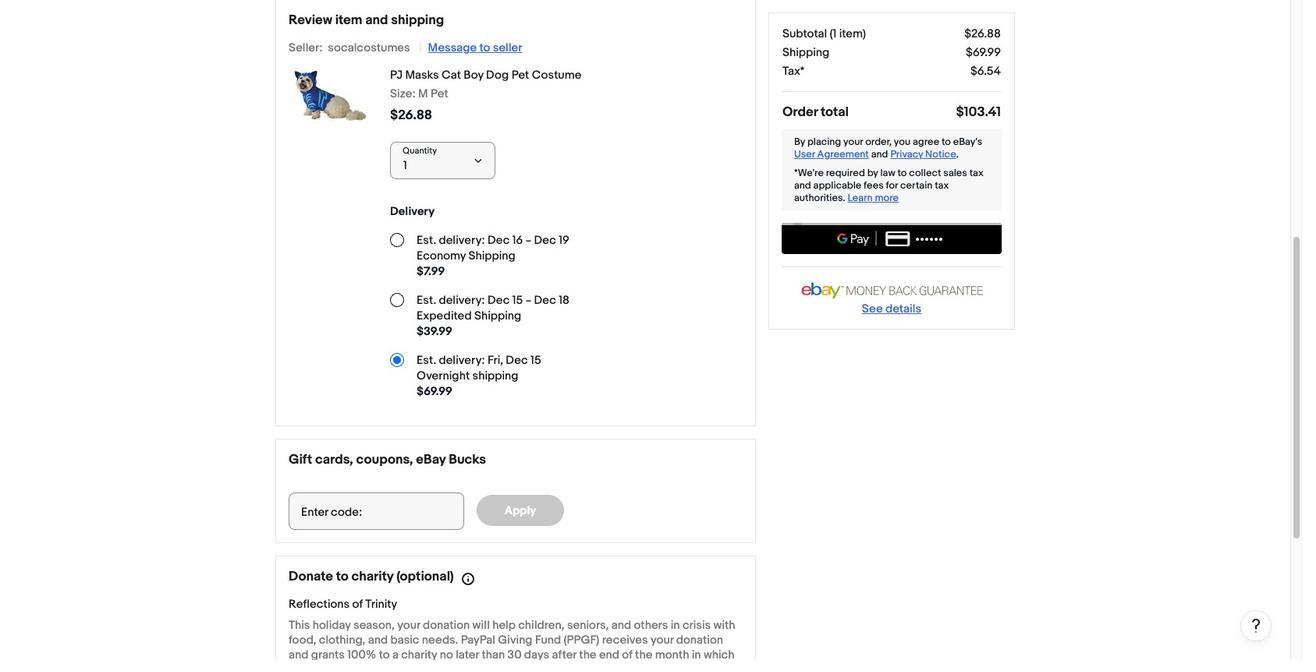 Task type: describe. For each thing, give the bounding box(es) containing it.
paypal
[[461, 634, 495, 648]]

item
[[335, 12, 362, 28]]

order total
[[783, 105, 849, 120]]

overnight
[[417, 369, 470, 384]]

by
[[794, 136, 805, 148]]

user agreement link
[[794, 148, 869, 161]]

15 inside est. delivery: dec 15 – dec 18 expedited shipping $39.99
[[512, 293, 523, 308]]

dog
[[486, 68, 509, 83]]

est. for est. delivery: fri, dec 15
[[417, 353, 436, 368]]

agreement
[[817, 148, 869, 161]]

cat
[[442, 68, 461, 83]]

with
[[714, 619, 735, 634]]

to right donate
[[336, 570, 349, 585]]

dec left 16
[[488, 233, 510, 248]]

expedited
[[417, 309, 472, 324]]

dec left 18
[[534, 293, 556, 308]]

reflections of trinity this holiday season, your donation will help children, seniors, and others in crisis with food, clothing, and basic needs. paypal giving fund (ppgf) receives your donation and grants 100% to a charity no later than 30 days after the end of the month in whi
[[289, 598, 735, 661]]

0 horizontal spatial charity
[[352, 570, 394, 585]]

by
[[867, 167, 878, 179]]

15 inside est. delivery: fri, dec 15 overnight shipping $69.99
[[531, 353, 541, 368]]

ebay
[[416, 453, 446, 468]]

after
[[552, 648, 577, 661]]

for
[[886, 179, 898, 192]]

0 horizontal spatial your
[[397, 619, 420, 634]]

fees
[[864, 179, 884, 192]]

holiday
[[313, 619, 351, 634]]

will
[[473, 619, 490, 634]]

coupons,
[[356, 453, 413, 468]]

seniors,
[[567, 619, 609, 634]]

message to seller button
[[428, 41, 522, 55]]

socalcostumes
[[328, 41, 410, 55]]

gift cards, coupons, ebay bucks
[[289, 453, 486, 468]]

days
[[524, 648, 549, 661]]

collect
[[909, 167, 941, 179]]

review item and shipping
[[289, 12, 444, 28]]

than
[[482, 648, 505, 661]]

delivery: for $69.99
[[439, 353, 485, 368]]

0 vertical spatial $69.99
[[966, 45, 1001, 60]]

shipping for 19
[[469, 249, 516, 264]]

order
[[783, 105, 818, 120]]

sales
[[944, 167, 967, 179]]

1 horizontal spatial your
[[651, 634, 674, 648]]

giving
[[498, 634, 533, 648]]

seller:
[[289, 41, 323, 55]]

(ppgf)
[[564, 634, 600, 648]]

0 horizontal spatial $26.88
[[390, 108, 432, 123]]

privacy notice link
[[891, 148, 956, 161]]

1 horizontal spatial donation
[[676, 634, 723, 648]]

1 vertical spatial pet
[[431, 87, 448, 101]]

bucks
[[449, 453, 486, 468]]

this
[[289, 619, 310, 634]]

cards,
[[315, 453, 353, 468]]

0 vertical spatial $26.88
[[965, 27, 1001, 41]]

seller: socalcostumes
[[289, 41, 410, 55]]

pj masks cat boy dog pet costume image
[[293, 68, 368, 123]]

agree
[[913, 136, 940, 148]]

pj
[[390, 68, 403, 83]]

est. delivery: dec 16 – dec 19 economy shipping $7.99
[[417, 233, 569, 279]]

.
[[956, 148, 959, 161]]

help
[[492, 619, 516, 634]]

0 vertical spatial shipping
[[391, 12, 444, 28]]

delivery: for expedited
[[439, 293, 485, 308]]

review
[[289, 12, 332, 28]]

ebay's
[[953, 136, 983, 148]]

pj masks cat boy dog pet costume size: m pet
[[390, 68, 582, 101]]

tax*
[[783, 64, 805, 79]]

user
[[794, 148, 815, 161]]

basic
[[391, 634, 419, 648]]

and left a
[[368, 634, 388, 648]]

law
[[881, 167, 896, 179]]

economy
[[417, 249, 466, 264]]

apply
[[505, 504, 536, 519]]

18
[[559, 293, 570, 308]]

grants
[[311, 648, 345, 661]]

charity inside the reflections of trinity this holiday season, your donation will help children, seniors, and others in crisis with food, clothing, and basic needs. paypal giving fund (ppgf) receives your donation and grants 100% to a charity no later than 30 days after the end of the month in whi
[[401, 648, 437, 661]]

gift
[[289, 453, 312, 468]]

100%
[[347, 648, 376, 661]]

0 vertical spatial of
[[352, 598, 363, 613]]

you
[[894, 136, 911, 148]]

and left others
[[612, 619, 631, 634]]

privacy
[[891, 148, 923, 161]]

•••••• button
[[782, 223, 1002, 254]]

learn more
[[848, 192, 899, 204]]

learn
[[848, 192, 873, 204]]

shipping inside est. delivery: fri, dec 15 overnight shipping $69.99
[[473, 369, 519, 384]]

1 horizontal spatial of
[[622, 648, 633, 661]]



Task type: vqa. For each thing, say whether or not it's contained in the screenshot.


Task type: locate. For each thing, give the bounding box(es) containing it.
2 vertical spatial shipping
[[474, 309, 521, 324]]

–
[[526, 233, 531, 248], [526, 293, 531, 308]]

|
[[419, 41, 422, 55]]

clothing,
[[319, 634, 365, 648]]

1 vertical spatial delivery:
[[439, 293, 485, 308]]

total
[[821, 105, 849, 120]]

delivery: up expedited
[[439, 293, 485, 308]]

to inside *we're required by law to collect sales tax and applicable fees for certain tax authorities.
[[898, 167, 907, 179]]

est. inside est. delivery: fri, dec 15 overnight shipping $69.99
[[417, 353, 436, 368]]

and down this
[[289, 648, 309, 661]]

1 vertical spatial $26.88
[[390, 108, 432, 123]]

pet
[[512, 68, 529, 83], [431, 87, 448, 101]]

pet right m
[[431, 87, 448, 101]]

delivery
[[390, 204, 435, 219]]

(optional)
[[397, 570, 454, 585]]

3 delivery: from the top
[[439, 353, 485, 368]]

1 vertical spatial shipping
[[473, 369, 519, 384]]

1 vertical spatial est.
[[417, 293, 436, 308]]

tax right sales
[[970, 167, 984, 179]]

delivery: up overnight
[[439, 353, 485, 368]]

to left seller
[[480, 41, 490, 55]]

$103.41
[[956, 105, 1001, 120]]

dec inside est. delivery: fri, dec 15 overnight shipping $69.99
[[506, 353, 528, 368]]

authorities.
[[794, 192, 846, 204]]

your inside by placing your order, you agree to ebay's user agreement and privacy notice .
[[844, 136, 863, 148]]

$26.88
[[965, 27, 1001, 41], [390, 108, 432, 123]]

est. inside est. delivery: dec 15 – dec 18 expedited shipping $39.99
[[417, 293, 436, 308]]

charity
[[352, 570, 394, 585], [401, 648, 437, 661]]

2 vertical spatial est.
[[417, 353, 436, 368]]

in
[[671, 619, 680, 634], [692, 648, 701, 661]]

$26.88 up $6.54
[[965, 27, 1001, 41]]

delivery: for economy
[[439, 233, 485, 248]]

more
[[875, 192, 899, 204]]

est.
[[417, 233, 436, 248], [417, 293, 436, 308], [417, 353, 436, 368]]

$6.54
[[971, 64, 1001, 79]]

fri,
[[488, 353, 503, 368]]

your
[[844, 136, 863, 148], [397, 619, 420, 634], [651, 634, 674, 648]]

– inside est. delivery: dec 15 – dec 18 expedited shipping $39.99
[[526, 293, 531, 308]]

shipping up |
[[391, 12, 444, 28]]

crisis
[[683, 619, 711, 634]]

and inside by placing your order, you agree to ebay's user agreement and privacy notice .
[[871, 148, 888, 161]]

$69.99 inside est. delivery: fri, dec 15 overnight shipping $69.99
[[417, 385, 453, 400]]

and up the by
[[871, 148, 888, 161]]

the
[[579, 648, 597, 661], [635, 648, 653, 661]]

$39.99
[[417, 325, 453, 339]]

charity up trinity
[[352, 570, 394, 585]]

see
[[862, 302, 883, 317]]

1 est. from the top
[[417, 233, 436, 248]]

1 vertical spatial 15
[[531, 353, 541, 368]]

shipping inside est. delivery: dec 16 – dec 19 economy shipping $7.99
[[469, 249, 516, 264]]

donation right others
[[676, 634, 723, 648]]

(1
[[830, 27, 837, 41]]

0 vertical spatial in
[[671, 619, 680, 634]]

*we're
[[794, 167, 824, 179]]

$69.99 up $6.54
[[966, 45, 1001, 60]]

est. up economy
[[417, 233, 436, 248]]

$69.99
[[966, 45, 1001, 60], [417, 385, 453, 400]]

needs.
[[422, 634, 458, 648]]

delivery: inside est. delivery: fri, dec 15 overnight shipping $69.99
[[439, 353, 485, 368]]

shipping down 16
[[469, 249, 516, 264]]

donation
[[423, 619, 470, 634], [676, 634, 723, 648]]

food,
[[289, 634, 316, 648]]

delivery: inside est. delivery: dec 16 – dec 19 economy shipping $7.99
[[439, 233, 485, 248]]

0 vertical spatial 15
[[512, 293, 523, 308]]

donate
[[289, 570, 333, 585]]

1 horizontal spatial 15
[[531, 353, 541, 368]]

season,
[[354, 619, 395, 634]]

help, opens dialogs image
[[1248, 618, 1264, 634]]

0 horizontal spatial $69.99
[[417, 385, 453, 400]]

1 vertical spatial in
[[692, 648, 701, 661]]

to inside by placing your order, you agree to ebay's user agreement and privacy notice .
[[942, 136, 951, 148]]

your right the receives at the left bottom of the page
[[651, 634, 674, 648]]

2 horizontal spatial your
[[844, 136, 863, 148]]

certain
[[900, 179, 933, 192]]

size:
[[390, 87, 416, 101]]

– right 16
[[526, 233, 531, 248]]

2 the from the left
[[635, 648, 653, 661]]

est. for est. delivery: dec 15 – dec 18
[[417, 293, 436, 308]]

0 vertical spatial delivery:
[[439, 233, 485, 248]]

est. up expedited
[[417, 293, 436, 308]]

others
[[634, 619, 668, 634]]

2 vertical spatial delivery:
[[439, 353, 485, 368]]

shipping down subtotal
[[783, 45, 830, 60]]

1 vertical spatial –
[[526, 293, 531, 308]]

3 est. from the top
[[417, 353, 436, 368]]

19
[[559, 233, 569, 248]]

and inside *we're required by law to collect sales tax and applicable fees for certain tax authorities.
[[794, 179, 811, 192]]

delivery:
[[439, 233, 485, 248], [439, 293, 485, 308], [439, 353, 485, 368]]

masks
[[405, 68, 439, 83]]

your up a
[[397, 619, 420, 634]]

1 delivery: from the top
[[439, 233, 485, 248]]

tax
[[970, 167, 984, 179], [935, 179, 949, 192]]

placing
[[808, 136, 841, 148]]

1 horizontal spatial $26.88
[[965, 27, 1001, 41]]

month
[[655, 648, 689, 661]]

2 delivery: from the top
[[439, 293, 485, 308]]

1 horizontal spatial in
[[692, 648, 701, 661]]

a
[[392, 648, 399, 661]]

0 horizontal spatial donation
[[423, 619, 470, 634]]

notice
[[925, 148, 956, 161]]

shipping up fri,
[[474, 309, 521, 324]]

item)
[[839, 27, 866, 41]]

1 vertical spatial shipping
[[469, 249, 516, 264]]

– inside est. delivery: dec 16 – dec 19 economy shipping $7.99
[[526, 233, 531, 248]]

1 horizontal spatial shipping
[[473, 369, 519, 384]]

later
[[456, 648, 479, 661]]

fund
[[535, 634, 561, 648]]

no
[[440, 648, 453, 661]]

of left trinity
[[352, 598, 363, 613]]

seller
[[493, 41, 522, 55]]

pet right dog at the left top
[[512, 68, 529, 83]]

0 horizontal spatial 15
[[512, 293, 523, 308]]

boy
[[464, 68, 484, 83]]

dec left "19"
[[534, 233, 556, 248]]

est. delivery: dec 15 – dec 18 expedited shipping $39.99
[[417, 293, 570, 339]]

est. inside est. delivery: dec 16 – dec 19 economy shipping $7.99
[[417, 233, 436, 248]]

0 horizontal spatial the
[[579, 648, 597, 661]]

$7.99
[[417, 265, 445, 279]]

donation up no
[[423, 619, 470, 634]]

1 vertical spatial charity
[[401, 648, 437, 661]]

1 horizontal spatial tax
[[970, 167, 984, 179]]

the left month
[[635, 648, 653, 661]]

0 vertical spatial charity
[[352, 570, 394, 585]]

shipping for 18
[[474, 309, 521, 324]]

0 horizontal spatial shipping
[[391, 12, 444, 28]]

$26.88 down the size: in the top of the page
[[390, 108, 432, 123]]

shipping inside est. delivery: dec 15 – dec 18 expedited shipping $39.99
[[474, 309, 521, 324]]

2 – from the top
[[526, 293, 531, 308]]

and down user
[[794, 179, 811, 192]]

tax right 'certain'
[[935, 179, 949, 192]]

– for 16
[[526, 233, 531, 248]]

see details
[[862, 302, 922, 317]]

15 left 18
[[512, 293, 523, 308]]

charity right a
[[401, 648, 437, 661]]

$69.99 down overnight
[[417, 385, 453, 400]]

– for 15
[[526, 293, 531, 308]]

shipping
[[783, 45, 830, 60], [469, 249, 516, 264], [474, 309, 521, 324]]

1 horizontal spatial $69.99
[[966, 45, 1001, 60]]

0 vertical spatial est.
[[417, 233, 436, 248]]

message
[[428, 41, 477, 55]]

to left a
[[379, 648, 390, 661]]

dec down est. delivery: dec 16 – dec 19 economy shipping $7.99 at the left
[[488, 293, 510, 308]]

in right month
[[692, 648, 701, 661]]

apply button
[[477, 496, 564, 527]]

2 est. from the top
[[417, 293, 436, 308]]

1 horizontal spatial the
[[635, 648, 653, 661]]

0 vertical spatial pet
[[512, 68, 529, 83]]

your left order,
[[844, 136, 863, 148]]

0 horizontal spatial of
[[352, 598, 363, 613]]

16
[[512, 233, 523, 248]]

see details link
[[862, 302, 922, 317]]

order,
[[865, 136, 892, 148]]

1 the from the left
[[579, 648, 597, 661]]

15 right fri,
[[531, 353, 541, 368]]

0 horizontal spatial pet
[[431, 87, 448, 101]]

1 horizontal spatial pet
[[512, 68, 529, 83]]

of right end
[[622, 648, 633, 661]]

| message to seller
[[419, 41, 522, 55]]

1 vertical spatial $69.99
[[417, 385, 453, 400]]

*we're required by law to collect sales tax and applicable fees for certain tax authorities.
[[794, 167, 984, 204]]

0 horizontal spatial tax
[[935, 179, 949, 192]]

m
[[418, 87, 428, 101]]

subtotal (1 item)
[[783, 27, 866, 41]]

0 horizontal spatial in
[[671, 619, 680, 634]]

to left .
[[942, 136, 951, 148]]

– left 18
[[526, 293, 531, 308]]

subtotal
[[783, 27, 827, 41]]

to right the law
[[898, 167, 907, 179]]

and right item
[[365, 12, 388, 28]]

to inside the reflections of trinity this holiday season, your donation will help children, seniors, and others in crisis with food, clothing, and basic needs. paypal giving fund (ppgf) receives your donation and grants 100% to a charity no later than 30 days after the end of the month in whi
[[379, 648, 390, 661]]

delivery: inside est. delivery: dec 15 – dec 18 expedited shipping $39.99
[[439, 293, 485, 308]]

1 horizontal spatial charity
[[401, 648, 437, 661]]

est. for est. delivery: dec 16 – dec 19
[[417, 233, 436, 248]]

in left crisis
[[671, 619, 680, 634]]

the left end
[[579, 648, 597, 661]]

costume
[[532, 68, 582, 83]]

of
[[352, 598, 363, 613], [622, 648, 633, 661]]

30
[[508, 648, 522, 661]]

children,
[[518, 619, 565, 634]]

applicable
[[814, 179, 862, 192]]

1 vertical spatial of
[[622, 648, 633, 661]]

0 vertical spatial –
[[526, 233, 531, 248]]

delivery: up economy
[[439, 233, 485, 248]]

dec right fri,
[[506, 353, 528, 368]]

est. delivery: fri, dec 15 overnight shipping $69.99
[[417, 353, 541, 400]]

shipping down fri,
[[473, 369, 519, 384]]

None text field
[[289, 493, 464, 531]]

1 – from the top
[[526, 233, 531, 248]]

reflections
[[289, 598, 350, 613]]

est. up overnight
[[417, 353, 436, 368]]

ebay money back guarantee image
[[797, 280, 987, 302]]

0 vertical spatial shipping
[[783, 45, 830, 60]]



